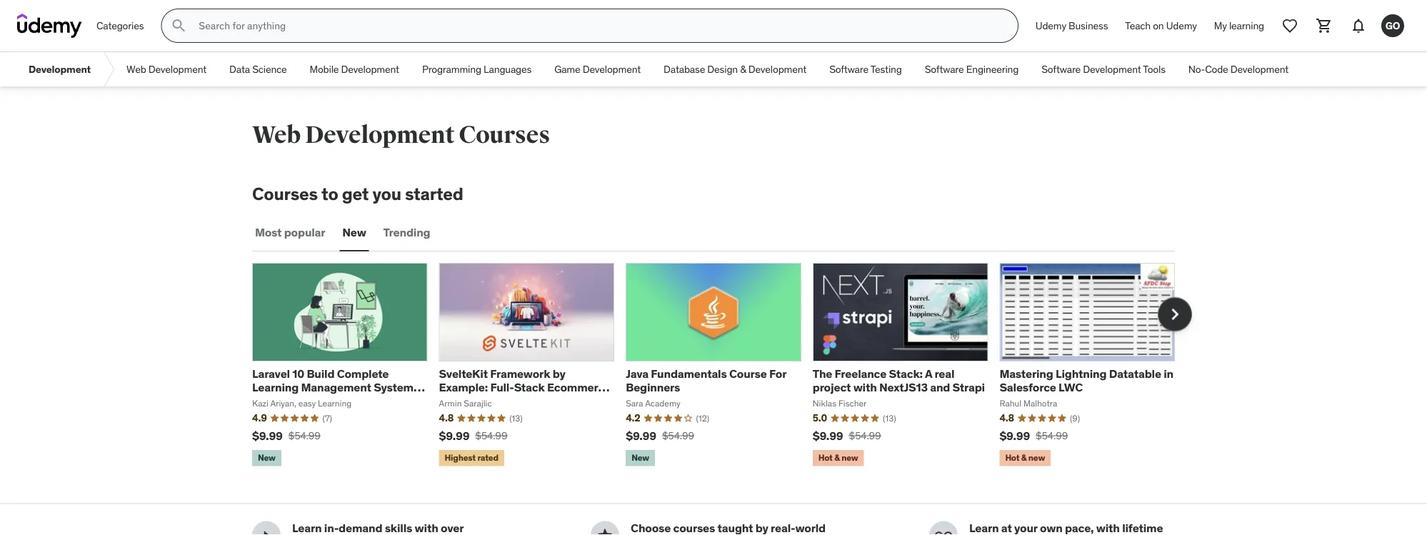 Task type: describe. For each thing, give the bounding box(es) containing it.
lms
[[252, 394, 276, 409]]

sveltekit framework by example: full-stack ecommerce website
[[439, 367, 611, 409]]

salesforce
[[1000, 380, 1057, 395]]

laravel
[[252, 367, 290, 381]]

data science link
[[218, 52, 298, 86]]

2 medium image from the left
[[597, 527, 614, 535]]

course
[[730, 367, 767, 381]]

laravel 10 build complete learning management system lms a-z
[[252, 367, 414, 409]]

complete
[[337, 367, 389, 381]]

system
[[374, 380, 414, 395]]

z
[[290, 394, 297, 409]]

mastering lightning datatable in salesforce lwc link
[[1000, 367, 1174, 395]]

no-code development link
[[1178, 52, 1301, 86]]

software testing
[[830, 63, 902, 76]]

design
[[708, 63, 738, 76]]

development right mobile
[[341, 63, 399, 76]]

mastering
[[1000, 367, 1054, 381]]

new button
[[340, 216, 369, 250]]

popular
[[284, 225, 325, 240]]

programming
[[422, 63, 482, 76]]

software development tools
[[1042, 63, 1166, 76]]

web development link
[[115, 52, 218, 86]]

development left tools
[[1084, 63, 1142, 76]]

game development
[[555, 63, 641, 76]]

project
[[813, 380, 851, 395]]

get
[[342, 183, 369, 204]]

development link
[[17, 52, 102, 86]]

a-
[[278, 394, 290, 409]]

a
[[925, 367, 933, 381]]

my learning link
[[1206, 9, 1274, 43]]

Search for anything text field
[[196, 14, 1001, 38]]

1 medium image from the left
[[258, 527, 275, 535]]

web for web development courses
[[252, 120, 301, 150]]

carousel element
[[252, 263, 1193, 469]]

udemy business link
[[1028, 9, 1117, 43]]

software for software testing
[[830, 63, 869, 76]]

engineering
[[967, 63, 1019, 76]]

1 udemy from the left
[[1036, 19, 1067, 32]]

to
[[322, 183, 338, 204]]

next image
[[1164, 303, 1187, 326]]

learning
[[252, 380, 299, 395]]

medium image
[[936, 527, 953, 535]]

database design & development link
[[653, 52, 818, 86]]

go link
[[1376, 9, 1411, 43]]

languages
[[484, 63, 532, 76]]

lwc
[[1059, 380, 1084, 395]]

software for software development tools
[[1042, 63, 1081, 76]]

software engineering
[[925, 63, 1019, 76]]

software for software engineering
[[925, 63, 964, 76]]

by
[[553, 367, 566, 381]]

development down udemy image
[[29, 63, 91, 76]]

sveltekit framework by example: full-stack ecommerce website link
[[439, 367, 611, 409]]

arrow pointing to subcategory menu links image
[[102, 52, 115, 86]]

2 udemy from the left
[[1167, 19, 1198, 32]]

trending
[[383, 225, 431, 240]]

web development courses
[[252, 120, 550, 150]]

new
[[343, 225, 366, 240]]

database design & development
[[664, 63, 807, 76]]

ecommerce
[[547, 380, 611, 395]]

wishlist image
[[1282, 17, 1299, 34]]

java fundamentals course for beginners link
[[626, 367, 787, 395]]

website
[[439, 394, 483, 409]]

freelance
[[835, 367, 887, 381]]

categories button
[[88, 9, 152, 43]]

0 vertical spatial courses
[[459, 120, 550, 150]]

my
[[1215, 19, 1228, 32]]

most
[[255, 225, 282, 240]]

10
[[293, 367, 304, 381]]

sveltekit
[[439, 367, 488, 381]]

trending button
[[381, 216, 433, 250]]

my learning
[[1215, 19, 1265, 32]]

software development tools link
[[1031, 52, 1178, 86]]

business
[[1069, 19, 1109, 32]]

framework
[[490, 367, 551, 381]]

real
[[935, 367, 955, 381]]

mobile development
[[310, 63, 399, 76]]

full-
[[491, 380, 514, 395]]

for
[[770, 367, 787, 381]]

mobile
[[310, 63, 339, 76]]



Task type: locate. For each thing, give the bounding box(es) containing it.
1 vertical spatial web
[[252, 120, 301, 150]]

development up you
[[305, 120, 455, 150]]

web right arrow pointing to subcategory menu links 'icon' in the top left of the page
[[127, 63, 146, 76]]

development right the code on the right top of page
[[1231, 63, 1289, 76]]

0 horizontal spatial udemy
[[1036, 19, 1067, 32]]

programming languages link
[[411, 52, 543, 86]]

started
[[405, 183, 464, 204]]

with
[[854, 380, 877, 395]]

strapi
[[953, 380, 986, 395]]

web inside "link"
[[127, 63, 146, 76]]

0 horizontal spatial courses
[[252, 183, 318, 204]]

development inside "link"
[[148, 63, 207, 76]]

no-
[[1189, 63, 1206, 76]]

tools
[[1144, 63, 1166, 76]]

game
[[555, 63, 581, 76]]

1 software from the left
[[830, 63, 869, 76]]

0 horizontal spatial software
[[830, 63, 869, 76]]

in
[[1164, 367, 1174, 381]]

go
[[1386, 19, 1401, 32]]

web for web development
[[127, 63, 146, 76]]

0 vertical spatial web
[[127, 63, 146, 76]]

3 software from the left
[[1042, 63, 1081, 76]]

nextjs13
[[880, 380, 928, 395]]

beginners
[[626, 380, 681, 395]]

management
[[301, 380, 372, 395]]

code
[[1206, 63, 1229, 76]]

1 horizontal spatial courses
[[459, 120, 550, 150]]

courses
[[459, 120, 550, 150], [252, 183, 318, 204]]

software down udemy business link
[[1042, 63, 1081, 76]]

development
[[29, 63, 91, 76], [148, 63, 207, 76], [341, 63, 399, 76], [583, 63, 641, 76], [749, 63, 807, 76], [1084, 63, 1142, 76], [1231, 63, 1289, 76], [305, 120, 455, 150]]

mastering lightning datatable in salesforce lwc
[[1000, 367, 1174, 395]]

stack
[[514, 380, 545, 395]]

testing
[[871, 63, 902, 76]]

database
[[664, 63, 706, 76]]

most popular button
[[252, 216, 328, 250]]

game development link
[[543, 52, 653, 86]]

example:
[[439, 380, 488, 395]]

0 horizontal spatial web
[[127, 63, 146, 76]]

programming languages
[[422, 63, 532, 76]]

2 software from the left
[[925, 63, 964, 76]]

on
[[1154, 19, 1165, 32]]

teach on udemy link
[[1117, 9, 1206, 43]]

stack:
[[889, 367, 923, 381]]

courses to get you started
[[252, 183, 464, 204]]

udemy image
[[17, 14, 82, 38]]

java
[[626, 367, 649, 381]]

&
[[741, 63, 747, 76]]

submit search image
[[170, 17, 187, 34]]

development down submit search image
[[148, 63, 207, 76]]

the
[[813, 367, 833, 381]]

udemy business
[[1036, 19, 1109, 32]]

1 horizontal spatial software
[[925, 63, 964, 76]]

build
[[307, 367, 335, 381]]

software left engineering
[[925, 63, 964, 76]]

software testing link
[[818, 52, 914, 86]]

web development
[[127, 63, 207, 76]]

medium image
[[258, 527, 275, 535], [597, 527, 614, 535]]

1 horizontal spatial medium image
[[597, 527, 614, 535]]

lightning
[[1056, 367, 1107, 381]]

1 horizontal spatial web
[[252, 120, 301, 150]]

0 horizontal spatial medium image
[[258, 527, 275, 535]]

learning
[[1230, 19, 1265, 32]]

udemy left business
[[1036, 19, 1067, 32]]

web
[[127, 63, 146, 76], [252, 120, 301, 150]]

laravel 10 build complete learning management system lms a-z link
[[252, 367, 425, 409]]

most popular
[[255, 225, 325, 240]]

teach
[[1126, 19, 1151, 32]]

courses down languages
[[459, 120, 550, 150]]

categories
[[96, 19, 144, 32]]

web down 'science'
[[252, 120, 301, 150]]

the freelance stack: a real project with nextjs13 and strapi
[[813, 367, 986, 395]]

development right &
[[749, 63, 807, 76]]

udemy
[[1036, 19, 1067, 32], [1167, 19, 1198, 32]]

software left "testing"
[[830, 63, 869, 76]]

fundamentals
[[651, 367, 727, 381]]

courses up the most popular
[[252, 183, 318, 204]]

software
[[830, 63, 869, 76], [925, 63, 964, 76], [1042, 63, 1081, 76]]

java fundamentals course for beginners
[[626, 367, 787, 395]]

shopping cart with 0 items image
[[1316, 17, 1334, 34]]

the freelance stack: a real project with nextjs13 and strapi link
[[813, 367, 986, 395]]

1 vertical spatial courses
[[252, 183, 318, 204]]

mobile development link
[[298, 52, 411, 86]]

2 horizontal spatial software
[[1042, 63, 1081, 76]]

development right the game
[[583, 63, 641, 76]]

datatable
[[1110, 367, 1162, 381]]

notifications image
[[1351, 17, 1368, 34]]

udemy right on
[[1167, 19, 1198, 32]]

data
[[229, 63, 250, 76]]

1 horizontal spatial udemy
[[1167, 19, 1198, 32]]

data science
[[229, 63, 287, 76]]



Task type: vqa. For each thing, say whether or not it's contained in the screenshot.
Demand
no



